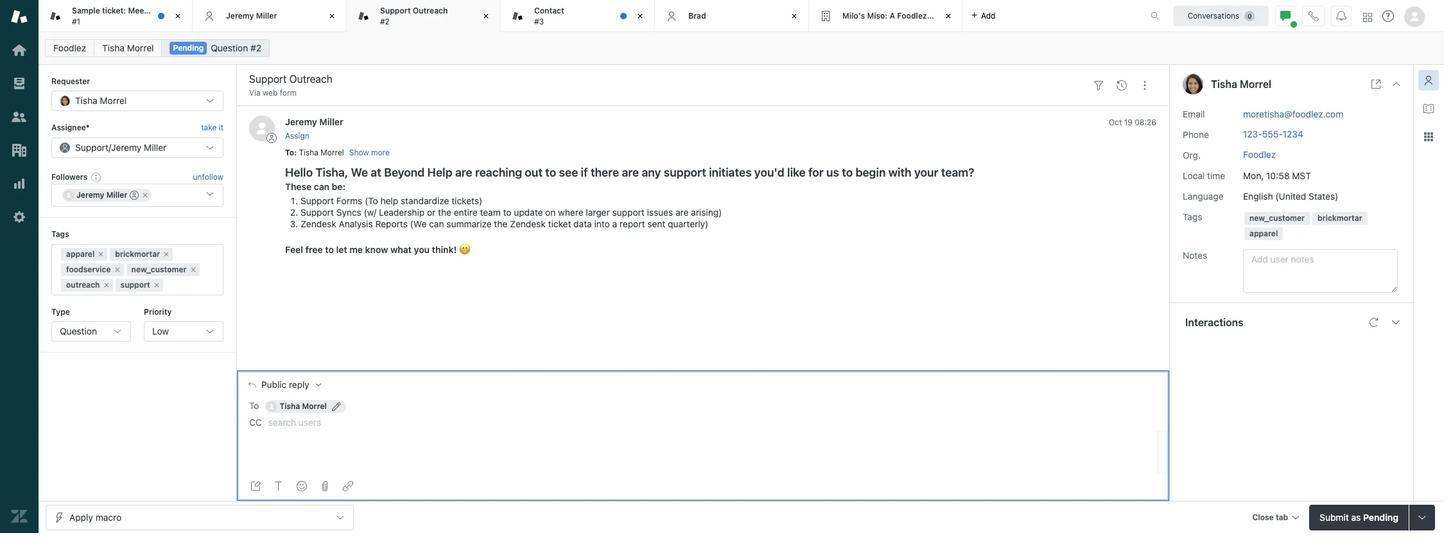 Task type: locate. For each thing, give the bounding box(es) containing it.
tisha morrel inside requester element
[[75, 95, 127, 106]]

can down 'or'
[[429, 218, 444, 229]]

0 horizontal spatial remove image
[[102, 281, 110, 289]]

brickmortar
[[1318, 213, 1363, 223], [115, 249, 160, 259]]

submit
[[1320, 512, 1349, 523]]

the right 'or'
[[438, 207, 452, 218]]

jeremy up question #2
[[226, 11, 254, 20]]

tisha morrel link
[[94, 39, 162, 57]]

to up cc
[[249, 400, 259, 411]]

low
[[152, 326, 169, 337]]

question for question #2
[[211, 42, 248, 53]]

help
[[428, 166, 453, 179]]

the right meet at left top
[[149, 6, 162, 15]]

with
[[889, 166, 912, 179]]

foodlez right 'a'
[[897, 11, 927, 20]]

0 vertical spatial brickmortar
[[1318, 213, 1363, 223]]

analysis
[[339, 218, 373, 229]]

to right team
[[503, 207, 512, 218]]

0 horizontal spatial can
[[314, 181, 330, 192]]

jeremy miller inside option
[[76, 190, 127, 200]]

1 vertical spatial jeremy miller
[[76, 190, 127, 200]]

1 horizontal spatial apparel
[[1250, 228, 1278, 238]]

1 vertical spatial ticket
[[548, 218, 571, 229]]

pending left question #2
[[173, 43, 204, 53]]

1 horizontal spatial pending
[[1364, 512, 1399, 523]]

jeremy miller tab
[[193, 0, 347, 32]]

1 horizontal spatial tags
[[1183, 211, 1203, 222]]

close image left milo's at the top right of the page
[[788, 10, 801, 22]]

foodlez link
[[45, 39, 95, 57], [1244, 149, 1276, 160]]

take
[[201, 123, 217, 133]]

remove image right the foodservice
[[113, 266, 121, 273]]

ticket:
[[102, 6, 126, 15]]

0 vertical spatial apparel
[[1250, 228, 1278, 238]]

miller up question #2
[[256, 11, 277, 20]]

ticket right meet at left top
[[164, 6, 185, 15]]

miller inside option
[[106, 190, 127, 200]]

0 horizontal spatial the
[[149, 6, 162, 15]]

email
[[1183, 108, 1205, 119]]

0 horizontal spatial foodlez
[[53, 42, 86, 53]]

view more details image
[[1371, 79, 1382, 89]]

into
[[594, 218, 610, 229]]

foodlez for rightmost foodlez link
[[1244, 149, 1276, 160]]

morrel down the sample ticket: meet the ticket #1
[[127, 42, 154, 53]]

0 horizontal spatial pending
[[173, 43, 204, 53]]

1 horizontal spatial jeremy miller
[[226, 11, 277, 20]]

19
[[1124, 118, 1133, 127]]

1 tab from the left
[[39, 0, 193, 32]]

remove image right outreach
[[102, 281, 110, 289]]

morrel left edit user image
[[302, 402, 327, 411]]

local
[[1183, 170, 1205, 181]]

are right 'help'
[[455, 166, 472, 179]]

question down type
[[60, 326, 97, 337]]

1 vertical spatial to
[[249, 400, 259, 411]]

tisha down the sample ticket: meet the ticket #1
[[102, 42, 125, 53]]

tab
[[39, 0, 193, 32], [347, 0, 501, 32], [501, 0, 655, 32]]

1 horizontal spatial foodlez link
[[1244, 149, 1276, 160]]

remove image up the foodservice
[[97, 250, 105, 258]]

pending right as
[[1364, 512, 1399, 523]]

get started image
[[11, 42, 28, 58]]

1 vertical spatial foodlez
[[53, 42, 86, 53]]

2 horizontal spatial remove image
[[189, 266, 197, 273]]

0 horizontal spatial to
[[249, 400, 259, 411]]

jeremy
[[226, 11, 254, 20], [285, 117, 317, 127], [111, 142, 142, 153], [76, 190, 104, 200]]

0 vertical spatial tags
[[1183, 211, 1203, 222]]

remove image right user is an agent image
[[142, 192, 149, 199]]

contact #3
[[534, 6, 564, 26]]

question inside secondary 'element'
[[211, 42, 248, 53]]

requester element
[[51, 91, 224, 111]]

contact
[[534, 6, 564, 15]]

0 vertical spatial support
[[664, 166, 706, 179]]

support left outreach
[[380, 6, 411, 15]]

user image
[[1183, 74, 1204, 94]]

remove image up priority
[[153, 281, 160, 289]]

miller right the "/"
[[144, 142, 167, 153]]

close tab
[[1253, 512, 1289, 522]]

ticket inside "hello tisha, we at beyond help are reaching out to see if there are any support initiates you'd like for us to begin with your team? these can be: support forms (to help standardize tickets) support syncs (w/ leadership or the entire team to update on where larger support issues are arising) zendesk analysis reports (we can summarize the zendesk ticket data into a report sent quarterly)"
[[548, 218, 571, 229]]

apparel up the foodservice
[[66, 249, 95, 259]]

morrel
[[127, 42, 154, 53], [1240, 78, 1272, 90], [100, 95, 127, 106], [321, 148, 344, 157], [302, 402, 327, 411]]

tisha inside to : tisha morrel show more
[[299, 148, 319, 157]]

foodlez link inside secondary 'element'
[[45, 39, 95, 57]]

foodlez link down 123-
[[1244, 149, 1276, 160]]

you
[[414, 244, 430, 255]]

2 vertical spatial support
[[120, 280, 150, 289]]

user is an agent image
[[130, 191, 139, 200]]

secondary element
[[39, 35, 1445, 61]]

0 horizontal spatial apparel
[[66, 249, 95, 259]]

conversations button
[[1174, 5, 1269, 26]]

hello
[[285, 166, 313, 179]]

foodlez link down #1
[[45, 39, 95, 57]]

feel
[[285, 244, 303, 255]]

1 horizontal spatial remove image
[[163, 250, 170, 258]]

think!
[[432, 244, 457, 255]]

jeremy miller inside tab
[[226, 11, 277, 20]]

0 horizontal spatial support
[[120, 280, 150, 289]]

close image
[[326, 10, 338, 22], [942, 10, 955, 22]]

1 horizontal spatial #2
[[380, 16, 390, 26]]

2 close image from the left
[[942, 10, 955, 22]]

foodlez
[[897, 11, 927, 20], [53, 42, 86, 53], [1244, 149, 1276, 160]]

support right any
[[664, 166, 706, 179]]

knowledge image
[[1424, 103, 1434, 114]]

filter image
[[1094, 80, 1104, 90]]

question down jeremy miller tab at top
[[211, 42, 248, 53]]

0 horizontal spatial are
[[455, 166, 472, 179]]

low button
[[144, 321, 224, 342]]

1 horizontal spatial are
[[622, 166, 639, 179]]

miller inside assignee* element
[[144, 142, 167, 153]]

0 vertical spatial pending
[[173, 43, 204, 53]]

tags down 'language'
[[1183, 211, 1203, 222]]

0 vertical spatial jeremy miller
[[226, 11, 277, 20]]

jeremy inside 'jeremy miller' option
[[76, 190, 104, 200]]

conversations
[[1188, 11, 1240, 20]]

zendesk up free
[[301, 218, 336, 229]]

jeremy up assign
[[285, 117, 317, 127]]

to down assign button
[[285, 148, 294, 157]]

0 horizontal spatial foodlez link
[[45, 39, 95, 57]]

tisha right ':'
[[299, 148, 319, 157]]

#2
[[380, 16, 390, 26], [251, 42, 261, 53]]

customers image
[[11, 109, 28, 125]]

brad
[[689, 11, 706, 20]]

0 horizontal spatial ticket
[[164, 6, 185, 15]]

tab containing sample ticket: meet the ticket
[[39, 0, 193, 32]]

1 vertical spatial support
[[612, 207, 645, 218]]

take it
[[201, 123, 224, 133]]

apparel down english
[[1250, 228, 1278, 238]]

remove image
[[163, 250, 170, 258], [189, 266, 197, 273], [102, 281, 110, 289]]

0 vertical spatial the
[[149, 6, 162, 15]]

support up priority
[[120, 280, 150, 289]]

tags down millerjeremy500@gmail.com icon in the top left of the page
[[51, 229, 69, 239]]

question
[[211, 42, 248, 53], [60, 326, 97, 337]]

0 horizontal spatial zendesk
[[301, 218, 336, 229]]

ticket down on
[[548, 218, 571, 229]]

new_customer up priority
[[131, 264, 187, 274]]

brad tab
[[655, 0, 809, 32]]

brickmortar inside brickmortar apparel
[[1318, 213, 1363, 223]]

remove image for support
[[153, 281, 160, 289]]

0 vertical spatial to
[[285, 148, 294, 157]]

foodlez down #1
[[53, 42, 86, 53]]

search users field
[[268, 416, 1156, 429]]

0 horizontal spatial #2
[[251, 42, 261, 53]]

support down these
[[301, 195, 334, 206]]

mst
[[1293, 170, 1312, 181]]

any
[[642, 166, 661, 179]]

issues
[[647, 207, 673, 218]]

1 horizontal spatial support
[[612, 207, 645, 218]]

close tab button
[[1247, 505, 1305, 532]]

remove image for outreach
[[102, 281, 110, 289]]

1 vertical spatial question
[[60, 326, 97, 337]]

foodlez inside foodlez link
[[53, 42, 86, 53]]

zendesk down update
[[510, 218, 546, 229]]

reports
[[375, 218, 408, 229]]

brickmortar down the followers element
[[115, 249, 160, 259]]

1 vertical spatial can
[[429, 218, 444, 229]]

new_customer down english (united states)
[[1250, 213, 1305, 223]]

2 zendesk from the left
[[510, 218, 546, 229]]

1 vertical spatial foodlez link
[[1244, 149, 1276, 160]]

1 vertical spatial new_customer
[[131, 264, 187, 274]]

remove image up low popup button
[[189, 266, 197, 273]]

support up report
[[612, 207, 645, 218]]

support down assignee*
[[75, 142, 109, 153]]

pending inside secondary 'element'
[[173, 43, 204, 53]]

notes
[[1183, 250, 1208, 260]]

to left let on the left of page
[[325, 244, 334, 255]]

outreach
[[413, 6, 448, 15]]

assign
[[285, 131, 309, 140]]

jeremy down requester element
[[111, 142, 142, 153]]

support
[[380, 6, 411, 15], [75, 142, 109, 153], [301, 195, 334, 206], [301, 207, 334, 218]]

close image for milo's miso: a foodlez subsidiary
[[942, 10, 955, 22]]

1 horizontal spatial foodlez
[[897, 11, 927, 20]]

0 vertical spatial ticket
[[164, 6, 185, 15]]

2 horizontal spatial the
[[494, 218, 508, 229]]

close image inside jeremy miller tab
[[326, 10, 338, 22]]

morrel up the "/"
[[100, 95, 127, 106]]

close image inside milo's miso: a foodlez subsidiary tab
[[942, 10, 955, 22]]

3 tab from the left
[[501, 0, 655, 32]]

jeremy miller up question #2
[[226, 11, 277, 20]]

0 vertical spatial foodlez
[[897, 11, 927, 20]]

1 vertical spatial #2
[[251, 42, 261, 53]]

1 horizontal spatial to
[[285, 148, 294, 157]]

forms
[[336, 195, 362, 206]]

macro
[[96, 512, 121, 523]]

miller left user is an agent image
[[106, 190, 127, 200]]

2 vertical spatial foodlez
[[1244, 149, 1276, 160]]

button displays agent's chat status as online. image
[[1281, 11, 1291, 21]]

jeremy miller down the info on adding followers image
[[76, 190, 127, 200]]

tab containing contact
[[501, 0, 655, 32]]

1 vertical spatial the
[[438, 207, 452, 218]]

via web form
[[249, 88, 297, 98]]

1 horizontal spatial brickmortar
[[1318, 213, 1363, 223]]

tisha down requester
[[75, 95, 97, 106]]

1 horizontal spatial ticket
[[548, 218, 571, 229]]

take it button
[[201, 122, 224, 135]]

to : tisha morrel show more
[[285, 148, 390, 157]]

we
[[351, 166, 368, 179]]

close image
[[171, 10, 184, 22], [480, 10, 493, 22], [634, 10, 647, 22], [788, 10, 801, 22], [1392, 79, 1402, 89]]

zendesk image
[[11, 508, 28, 525]]

tisha morrel
[[102, 42, 154, 53], [1211, 78, 1272, 90], [75, 95, 127, 106], [280, 402, 327, 411]]

to right out
[[545, 166, 556, 179]]

1 horizontal spatial zendesk
[[510, 218, 546, 229]]

add button
[[963, 0, 1004, 31]]

question inside popup button
[[60, 326, 97, 337]]

0 horizontal spatial brickmortar
[[115, 249, 160, 259]]

edit user image
[[332, 402, 341, 411]]

tisha morrel down requester
[[75, 95, 127, 106]]

apparel inside brickmortar apparel
[[1250, 228, 1278, 238]]

foodlez for foodlez link in the secondary 'element'
[[53, 42, 86, 53]]

2 tab from the left
[[347, 0, 501, 32]]

miller inside jeremy miller assign
[[319, 117, 343, 127]]

can left be:
[[314, 181, 330, 192]]

1 vertical spatial remove image
[[189, 266, 197, 273]]

0 horizontal spatial tags
[[51, 229, 69, 239]]

0 vertical spatial remove image
[[163, 250, 170, 258]]

1 horizontal spatial question
[[211, 42, 248, 53]]

1 vertical spatial apparel
[[66, 249, 95, 259]]

jeremy down the info on adding followers image
[[76, 190, 104, 200]]

beyond
[[384, 166, 425, 179]]

0 horizontal spatial question
[[60, 326, 97, 337]]

add link (cmd k) image
[[343, 481, 353, 491]]

free
[[306, 244, 323, 255]]

assignee*
[[51, 123, 90, 133]]

notifications image
[[1337, 11, 1347, 21]]

if
[[581, 166, 588, 179]]

public reply button
[[237, 371, 331, 398]]

miller
[[256, 11, 277, 20], [319, 117, 343, 127], [144, 142, 167, 153], [106, 190, 127, 200]]

views image
[[11, 75, 28, 92]]

mon, 10:58 mst
[[1244, 170, 1312, 181]]

0 horizontal spatial jeremy miller
[[76, 190, 127, 200]]

ticket inside the sample ticket: meet the ticket #1
[[164, 6, 185, 15]]

1 horizontal spatial new_customer
[[1250, 213, 1305, 223]]

0 vertical spatial foodlez link
[[45, 39, 95, 57]]

new_customer
[[1250, 213, 1305, 223], [131, 264, 187, 274]]

brickmortar down 'states)'
[[1318, 213, 1363, 223]]

1 horizontal spatial close image
[[942, 10, 955, 22]]

miller up to : tisha morrel show more
[[319, 117, 343, 127]]

remove image up priority
[[163, 250, 170, 258]]

foodlez down 123-
[[1244, 149, 1276, 160]]

know
[[365, 244, 388, 255]]

1 vertical spatial brickmortar
[[115, 249, 160, 259]]

see
[[559, 166, 578, 179]]

to inside to : tisha morrel show more
[[285, 148, 294, 157]]

123-555-1234
[[1244, 128, 1304, 139]]

miso:
[[867, 11, 888, 20]]

tisha morrel down the sample ticket: meet the ticket #1
[[102, 42, 154, 53]]

1 vertical spatial pending
[[1364, 512, 1399, 523]]

1 close image from the left
[[326, 10, 338, 22]]

0 horizontal spatial close image
[[326, 10, 338, 22]]

get help image
[[1383, 10, 1394, 22]]

support inside "support outreach #2"
[[380, 6, 411, 15]]

0 vertical spatial question
[[211, 42, 248, 53]]

sent
[[648, 218, 666, 229]]

a
[[890, 11, 895, 20]]

tisha
[[102, 42, 125, 53], [1211, 78, 1238, 90], [75, 95, 97, 106], [299, 148, 319, 157], [280, 402, 300, 411]]

2 horizontal spatial foodlez
[[1244, 149, 1276, 160]]

team
[[480, 207, 501, 218]]

remove image
[[142, 192, 149, 199], [97, 250, 105, 258], [113, 266, 121, 273], [153, 281, 160, 289]]

the down team
[[494, 218, 508, 229]]

are up quarterly)
[[676, 207, 689, 218]]

where
[[558, 207, 584, 218]]

pending
[[173, 43, 204, 53], [1364, 512, 1399, 523]]

support left syncs
[[301, 207, 334, 218]]

morrel up the tisha,
[[321, 148, 344, 157]]

2 vertical spatial remove image
[[102, 281, 110, 289]]

ticket
[[164, 6, 185, 15], [548, 218, 571, 229]]

hello tisha, we at beyond help are reaching out to see if there are any support initiates you'd like for us to begin with your team? these can be: support forms (to help standardize tickets) support syncs (w/ leadership or the entire team to update on where larger support issues are arising) zendesk analysis reports (we can summarize the zendesk ticket data into a report sent quarterly)
[[285, 166, 975, 229]]

format text image
[[274, 481, 284, 491]]

reporting image
[[11, 175, 28, 192]]

question button
[[51, 321, 131, 342]]

are left any
[[622, 166, 639, 179]]

0 vertical spatial #2
[[380, 16, 390, 26]]



Task type: describe. For each thing, give the bounding box(es) containing it.
morrel inside requester element
[[100, 95, 127, 106]]

close image right meet at left top
[[171, 10, 184, 22]]

more
[[371, 148, 390, 157]]

draft mode image
[[251, 481, 261, 491]]

foodservice
[[66, 264, 111, 274]]

remove image for foodservice
[[113, 266, 121, 273]]

question #2
[[211, 42, 261, 53]]

moretisha@foodlez.com image
[[267, 402, 277, 412]]

1234
[[1283, 128, 1304, 139]]

tisha morrel inside secondary 'element'
[[102, 42, 154, 53]]

foodlez inside milo's miso: a foodlez subsidiary tab
[[897, 11, 927, 20]]

english (united states)
[[1244, 190, 1339, 201]]

2 horizontal spatial are
[[676, 207, 689, 218]]

to for to
[[249, 400, 259, 411]]

remove image for new_customer
[[189, 266, 197, 273]]

for
[[809, 166, 824, 179]]

(united
[[1276, 190, 1307, 201]]

tisha morrel right user icon
[[1211, 78, 1272, 90]]

1 horizontal spatial can
[[429, 218, 444, 229]]

public
[[261, 380, 287, 390]]

feel free to let me know what you think! 😁️
[[285, 244, 471, 255]]

followers
[[51, 172, 88, 182]]

(we
[[410, 218, 427, 229]]

reaching
[[475, 166, 522, 179]]

milo's miso: a foodlez subsidiary
[[843, 11, 970, 20]]

tisha inside secondary 'element'
[[102, 42, 125, 53]]

what
[[390, 244, 412, 255]]

events image
[[1117, 80, 1127, 90]]

tab containing support outreach
[[347, 0, 501, 32]]

Oct 19 08:26 text field
[[1109, 118, 1157, 127]]

Public reply composer text field
[[243, 430, 1154, 457]]

2 horizontal spatial support
[[664, 166, 706, 179]]

requester
[[51, 76, 90, 86]]

close image right view more details "image"
[[1392, 79, 1402, 89]]

123-555-1234 link
[[1244, 128, 1304, 139]]

support / jeremy miller
[[75, 142, 167, 153]]

😁️
[[459, 244, 471, 255]]

insert emojis image
[[297, 481, 307, 491]]

via
[[249, 88, 261, 98]]

subsidiary
[[929, 11, 970, 20]]

your
[[915, 166, 939, 179]]

#2 inside "support outreach #2"
[[380, 16, 390, 26]]

apps image
[[1424, 132, 1434, 142]]

close image left #3
[[480, 10, 493, 22]]

jeremy inside jeremy miller tab
[[226, 11, 254, 20]]

morrel inside secondary 'element'
[[127, 42, 154, 53]]

oct
[[1109, 118, 1122, 127]]

arising)
[[691, 207, 722, 218]]

organizations image
[[11, 142, 28, 159]]

main element
[[0, 0, 39, 533]]

to for to : tisha morrel show more
[[285, 148, 294, 157]]

Add user notes text field
[[1244, 249, 1398, 293]]

team?
[[941, 166, 975, 179]]

mon,
[[1244, 170, 1264, 181]]

followers element
[[51, 184, 224, 207]]

outreach
[[66, 280, 100, 289]]

0 vertical spatial can
[[314, 181, 330, 192]]

these
[[285, 181, 312, 192]]

/
[[109, 142, 111, 153]]

brickmortar for brickmortar
[[115, 249, 160, 259]]

quarterly)
[[668, 218, 709, 229]]

show more button
[[349, 147, 390, 159]]

tisha right moretisha@foodlez.com icon
[[280, 402, 300, 411]]

morrel inside to : tisha morrel show more
[[321, 148, 344, 157]]

support outreach #2
[[380, 6, 448, 26]]

as
[[1352, 512, 1361, 523]]

help
[[381, 195, 398, 206]]

like
[[788, 166, 806, 179]]

millerjeremy500@gmail.com image
[[64, 190, 74, 201]]

begin
[[856, 166, 886, 179]]

0 horizontal spatial new_customer
[[131, 264, 187, 274]]

close image left brad
[[634, 10, 647, 22]]

avatar image
[[249, 116, 275, 142]]

zendesk support image
[[11, 8, 28, 25]]

ticket actions image
[[1140, 80, 1150, 90]]

the inside the sample ticket: meet the ticket #1
[[149, 6, 162, 15]]

1 horizontal spatial the
[[438, 207, 452, 218]]

tisha right user icon
[[1211, 78, 1238, 90]]

Subject field
[[247, 71, 1085, 87]]

it
[[219, 123, 224, 133]]

question for question
[[60, 326, 97, 337]]

remove image for apparel
[[97, 250, 105, 258]]

0 vertical spatial new_customer
[[1250, 213, 1305, 223]]

standardize
[[401, 195, 449, 206]]

larger
[[586, 207, 610, 218]]

add
[[981, 11, 996, 20]]

jeremy inside jeremy miller assign
[[285, 117, 317, 127]]

summarize
[[447, 218, 492, 229]]

admin image
[[11, 209, 28, 225]]

show
[[349, 148, 369, 157]]

brickmortar for brickmortar apparel
[[1318, 213, 1363, 223]]

tabs tab list
[[39, 0, 1138, 32]]

#2 inside secondary 'element'
[[251, 42, 261, 53]]

entire
[[454, 207, 478, 218]]

web
[[263, 88, 278, 98]]

type
[[51, 307, 70, 316]]

sample ticket: meet the ticket #1
[[72, 6, 185, 26]]

info on adding followers image
[[91, 172, 102, 182]]

miller inside tab
[[256, 11, 277, 20]]

states)
[[1309, 190, 1339, 201]]

syncs
[[336, 207, 362, 218]]

zendesk products image
[[1364, 13, 1373, 22]]

leadership
[[379, 207, 425, 218]]

reply
[[289, 380, 309, 390]]

brickmortar apparel
[[1250, 213, 1363, 238]]

morrel up the moretisha@foodlez.com
[[1240, 78, 1272, 90]]

tisha,
[[316, 166, 348, 179]]

on
[[545, 207, 556, 218]]

close image inside 'brad' tab
[[788, 10, 801, 22]]

1 vertical spatial tags
[[51, 229, 69, 239]]

assign button
[[285, 130, 309, 142]]

apply macro
[[69, 512, 121, 523]]

org.
[[1183, 149, 1201, 160]]

hide composer image
[[698, 365, 708, 376]]

time
[[1208, 170, 1226, 181]]

to right us
[[842, 166, 853, 179]]

:
[[294, 148, 297, 157]]

assignee* element
[[51, 137, 224, 158]]

oct 19 08:26
[[1109, 118, 1157, 127]]

or
[[427, 207, 436, 218]]

jeremy miller option
[[62, 189, 152, 202]]

close image for jeremy miller
[[326, 10, 338, 22]]

1 zendesk from the left
[[301, 218, 336, 229]]

you'd
[[755, 166, 785, 179]]

jeremy miller for 'jeremy miller' option in the left of the page
[[76, 190, 127, 200]]

priority
[[144, 307, 172, 316]]

jeremy miller for jeremy miller tab at top
[[226, 11, 277, 20]]

english
[[1244, 190, 1273, 201]]

phone
[[1183, 129, 1209, 140]]

interactions
[[1186, 316, 1244, 328]]

customer context image
[[1424, 75, 1434, 85]]

08:26
[[1135, 118, 1157, 127]]

displays possible ticket submission types image
[[1418, 512, 1428, 523]]

tisha inside requester element
[[75, 95, 97, 106]]

tisha morrel down reply
[[280, 402, 327, 411]]

unfollow
[[193, 172, 224, 182]]

a
[[612, 218, 617, 229]]

initiates
[[709, 166, 752, 179]]

add attachment image
[[320, 481, 330, 491]]

unfollow button
[[193, 171, 224, 183]]

2 vertical spatial the
[[494, 218, 508, 229]]

jeremy inside assignee* element
[[111, 142, 142, 153]]

us
[[827, 166, 839, 179]]

#3
[[534, 16, 544, 26]]

milo's miso: a foodlez subsidiary tab
[[809, 0, 970, 32]]

local time
[[1183, 170, 1226, 181]]

remove image for brickmortar
[[163, 250, 170, 258]]

555-
[[1263, 128, 1283, 139]]

support inside assignee* element
[[75, 142, 109, 153]]

data
[[574, 218, 592, 229]]



Task type: vqa. For each thing, say whether or not it's contained in the screenshot.
add
yes



